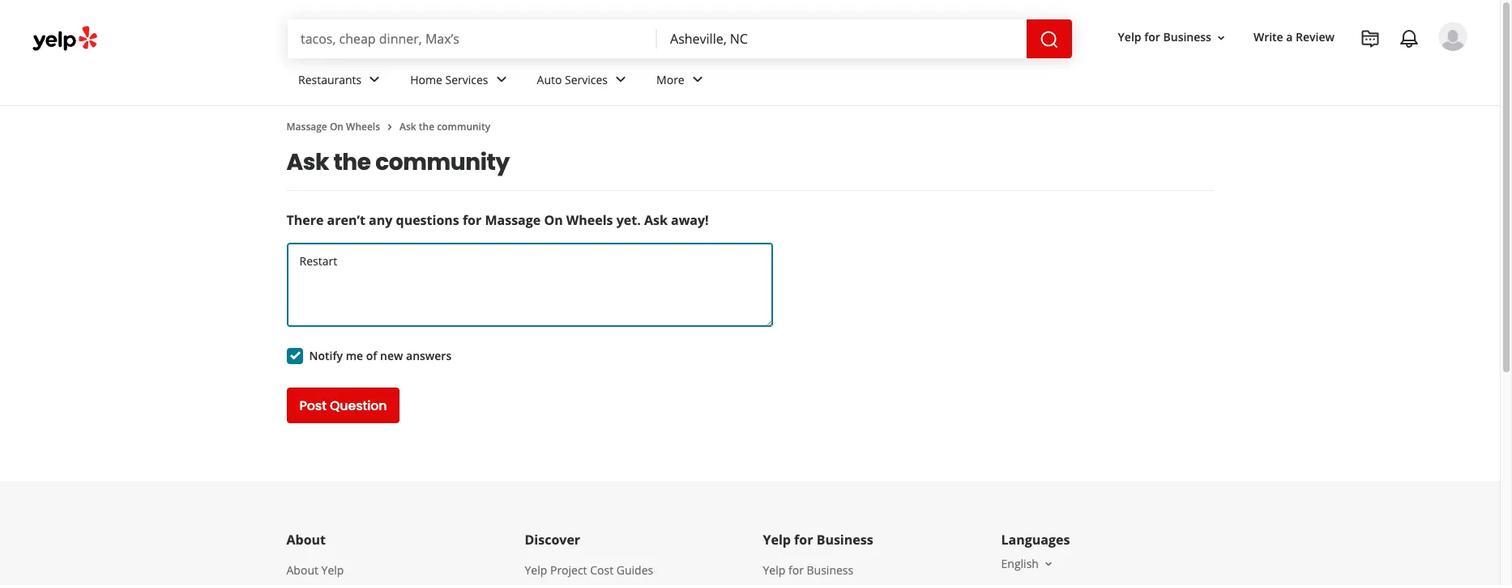 Task type: locate. For each thing, give the bounding box(es) containing it.
massage
[[287, 120, 327, 134], [485, 212, 541, 229]]

for
[[1145, 30, 1160, 45], [463, 212, 482, 229], [794, 532, 813, 550], [789, 563, 804, 579]]

0 horizontal spatial on
[[330, 120, 344, 134]]

1 vertical spatial about
[[287, 563, 318, 579]]

of
[[366, 349, 377, 364]]

home services link
[[397, 58, 524, 105]]

none field the near
[[670, 30, 1014, 48]]

24 chevron down v2 image left auto
[[492, 70, 511, 89]]

0 vertical spatial about
[[287, 532, 326, 550]]

post question
[[299, 397, 387, 415]]

0 horizontal spatial the
[[333, 147, 371, 178]]

services
[[445, 72, 488, 87], [565, 72, 608, 87]]

None field
[[301, 30, 644, 48], [670, 30, 1014, 48]]

1 horizontal spatial massage
[[485, 212, 541, 229]]

write a review link
[[1247, 23, 1341, 52]]

yelp for business inside button
[[1118, 30, 1212, 45]]

ask the community down home services at the left top
[[400, 120, 490, 134]]

24 chevron down v2 image right more
[[688, 70, 707, 89]]

wheels left 'yet.' at the left top of the page
[[566, 212, 613, 229]]

ask right 'yet.' at the left top of the page
[[644, 212, 668, 229]]

services inside auto services link
[[565, 72, 608, 87]]

Find text field
[[301, 30, 644, 48]]

services inside home services link
[[445, 72, 488, 87]]

ask the community down 16 chevron right v2 icon
[[287, 147, 510, 178]]

massage on wheels
[[287, 120, 380, 134]]

on up restart text field
[[544, 212, 563, 229]]

home services
[[410, 72, 488, 87]]

any
[[369, 212, 393, 229]]

24 chevron down v2 image inside more link
[[688, 70, 707, 89]]

2 24 chevron down v2 image from the left
[[611, 70, 631, 89]]

about yelp link
[[287, 563, 344, 579]]

1 horizontal spatial none field
[[670, 30, 1014, 48]]

24 chevron down v2 image right auto services
[[611, 70, 631, 89]]

wheels left 16 chevron right v2 icon
[[346, 120, 380, 134]]

english button
[[1001, 557, 1055, 572]]

1 24 chevron down v2 image from the left
[[492, 70, 511, 89]]

1 horizontal spatial 24 chevron down v2 image
[[611, 70, 631, 89]]

ask
[[400, 120, 416, 134], [287, 147, 329, 178], [644, 212, 668, 229]]

1 horizontal spatial ask
[[400, 120, 416, 134]]

None search field
[[288, 19, 1076, 58]]

24 chevron down v2 image inside home services link
[[492, 70, 511, 89]]

the down massage on wheels
[[333, 147, 371, 178]]

business
[[1163, 30, 1212, 45], [817, 532, 873, 550], [807, 563, 854, 579]]

2 horizontal spatial ask
[[644, 212, 668, 229]]

ask down massage on wheels link
[[287, 147, 329, 178]]

there
[[287, 212, 324, 229]]

massage down restaurants
[[287, 120, 327, 134]]

0 horizontal spatial none field
[[301, 30, 644, 48]]

0 horizontal spatial massage
[[287, 120, 327, 134]]

1 vertical spatial massage
[[485, 212, 541, 229]]

1 horizontal spatial wheels
[[566, 212, 613, 229]]

24 chevron down v2 image for more
[[688, 70, 707, 89]]

1 none field from the left
[[301, 30, 644, 48]]

massage up restart text field
[[485, 212, 541, 229]]

ask the community
[[400, 120, 490, 134], [287, 147, 510, 178]]

2 horizontal spatial 24 chevron down v2 image
[[688, 70, 707, 89]]

on
[[330, 120, 344, 134], [544, 212, 563, 229]]

1 horizontal spatial the
[[419, 120, 434, 134]]

3 24 chevron down v2 image from the left
[[688, 70, 707, 89]]

yelp for business link
[[763, 563, 854, 579]]

yelp project cost guides link
[[525, 563, 653, 579]]

2 services from the left
[[565, 72, 608, 87]]

1 vertical spatial ask
[[287, 147, 329, 178]]

services right home
[[445, 72, 488, 87]]

business categories element
[[285, 58, 1468, 105]]

0 horizontal spatial services
[[445, 72, 488, 87]]

0 vertical spatial business
[[1163, 30, 1212, 45]]

community down home services link
[[437, 120, 490, 134]]

none field find
[[301, 30, 644, 48]]

about for about
[[287, 532, 326, 550]]

community up questions
[[375, 147, 510, 178]]

english
[[1001, 557, 1039, 572]]

24 chevron down v2 image for home services
[[492, 70, 511, 89]]

0 vertical spatial ask
[[400, 120, 416, 134]]

yelp for business
[[1118, 30, 1212, 45], [763, 532, 873, 550], [763, 563, 854, 579]]

16 chevron down v2 image
[[1042, 558, 1055, 571]]

0 vertical spatial community
[[437, 120, 490, 134]]

massage on wheels link
[[287, 120, 380, 134]]

0 vertical spatial wheels
[[346, 120, 380, 134]]

What would you like to know about Massage On Wheels? text field
[[287, 243, 773, 327]]

the
[[419, 120, 434, 134], [333, 147, 371, 178]]

1 services from the left
[[445, 72, 488, 87]]

search image
[[1040, 30, 1059, 49]]

none field up business categories element
[[670, 30, 1014, 48]]

ask right 16 chevron right v2 icon
[[400, 120, 416, 134]]

0 vertical spatial yelp for business
[[1118, 30, 1212, 45]]

24 chevron down v2 image
[[492, 70, 511, 89], [611, 70, 631, 89], [688, 70, 707, 89]]

on down restaurants link
[[330, 120, 344, 134]]

1 about from the top
[[287, 532, 326, 550]]

wheels
[[346, 120, 380, 134], [566, 212, 613, 229]]

question
[[330, 397, 387, 415]]

yelp
[[1118, 30, 1142, 45], [763, 532, 791, 550], [321, 563, 344, 579], [525, 563, 547, 579], [763, 563, 786, 579]]

about
[[287, 532, 326, 550], [287, 563, 318, 579]]

1 vertical spatial wheels
[[566, 212, 613, 229]]

review
[[1296, 30, 1335, 45]]

2 none field from the left
[[670, 30, 1014, 48]]

about for about yelp
[[287, 563, 318, 579]]

1 vertical spatial on
[[544, 212, 563, 229]]

write a review
[[1254, 30, 1335, 45]]

0 vertical spatial on
[[330, 120, 344, 134]]

none field up home services link
[[301, 30, 644, 48]]

24 chevron down v2 image inside auto services link
[[611, 70, 631, 89]]

1 horizontal spatial services
[[565, 72, 608, 87]]

0 vertical spatial massage
[[287, 120, 327, 134]]

1 vertical spatial the
[[333, 147, 371, 178]]

0 horizontal spatial 24 chevron down v2 image
[[492, 70, 511, 89]]

2 about from the top
[[287, 563, 318, 579]]

the right 16 chevron right v2 icon
[[419, 120, 434, 134]]

services right auto
[[565, 72, 608, 87]]

languages
[[1001, 532, 1070, 550]]

community
[[437, 120, 490, 134], [375, 147, 510, 178]]



Task type: vqa. For each thing, say whether or not it's contained in the screenshot.
short to the bottom
no



Task type: describe. For each thing, give the bounding box(es) containing it.
home
[[410, 72, 442, 87]]

more
[[657, 72, 685, 87]]

projects image
[[1361, 29, 1380, 49]]

1 vertical spatial community
[[375, 147, 510, 178]]

restaurants link
[[285, 58, 397, 105]]

yelp project cost guides
[[525, 563, 653, 579]]

project
[[550, 563, 587, 579]]

16 chevron right v2 image
[[383, 121, 396, 134]]

0 vertical spatial the
[[419, 120, 434, 134]]

auto services link
[[524, 58, 644, 105]]

business inside button
[[1163, 30, 1212, 45]]

notifications image
[[1400, 29, 1419, 49]]

services for home services
[[445, 72, 488, 87]]

post
[[299, 397, 327, 415]]

new
[[380, 349, 403, 364]]

1 vertical spatial ask the community
[[287, 147, 510, 178]]

user actions element
[[1105, 20, 1490, 120]]

for inside button
[[1145, 30, 1160, 45]]

away!
[[671, 212, 709, 229]]

services for auto services
[[565, 72, 608, 87]]

auto services
[[537, 72, 608, 87]]

aren't
[[327, 212, 365, 229]]

answers
[[406, 349, 452, 364]]

discover
[[525, 532, 580, 550]]

notify
[[309, 349, 343, 364]]

24 chevron down v2 image for auto services
[[611, 70, 631, 89]]

guides
[[617, 563, 653, 579]]

cost
[[590, 563, 614, 579]]

auto
[[537, 72, 562, 87]]

me
[[346, 349, 363, 364]]

1 vertical spatial business
[[817, 532, 873, 550]]

Near text field
[[670, 30, 1014, 48]]

about yelp
[[287, 563, 344, 579]]

24 chevron down v2 image
[[365, 70, 384, 89]]

yelp inside yelp for business button
[[1118, 30, 1142, 45]]

0 vertical spatial ask the community
[[400, 120, 490, 134]]

0 horizontal spatial ask
[[287, 147, 329, 178]]

notify me of new answers
[[309, 349, 452, 364]]

restaurants
[[298, 72, 362, 87]]

16 chevron down v2 image
[[1215, 31, 1228, 44]]

2 vertical spatial ask
[[644, 212, 668, 229]]

yelp for business button
[[1112, 23, 1234, 52]]

more link
[[644, 58, 720, 105]]

2 vertical spatial yelp for business
[[763, 563, 854, 579]]

cj b. image
[[1439, 22, 1468, 51]]

a
[[1286, 30, 1293, 45]]

0 horizontal spatial wheels
[[346, 120, 380, 134]]

yet.
[[617, 212, 641, 229]]

questions
[[396, 212, 459, 229]]

there aren't any questions for massage on wheels yet. ask away!
[[287, 212, 709, 229]]

write
[[1254, 30, 1284, 45]]

1 horizontal spatial on
[[544, 212, 563, 229]]

1 vertical spatial yelp for business
[[763, 532, 873, 550]]

post question button
[[287, 388, 400, 424]]

2 vertical spatial business
[[807, 563, 854, 579]]



